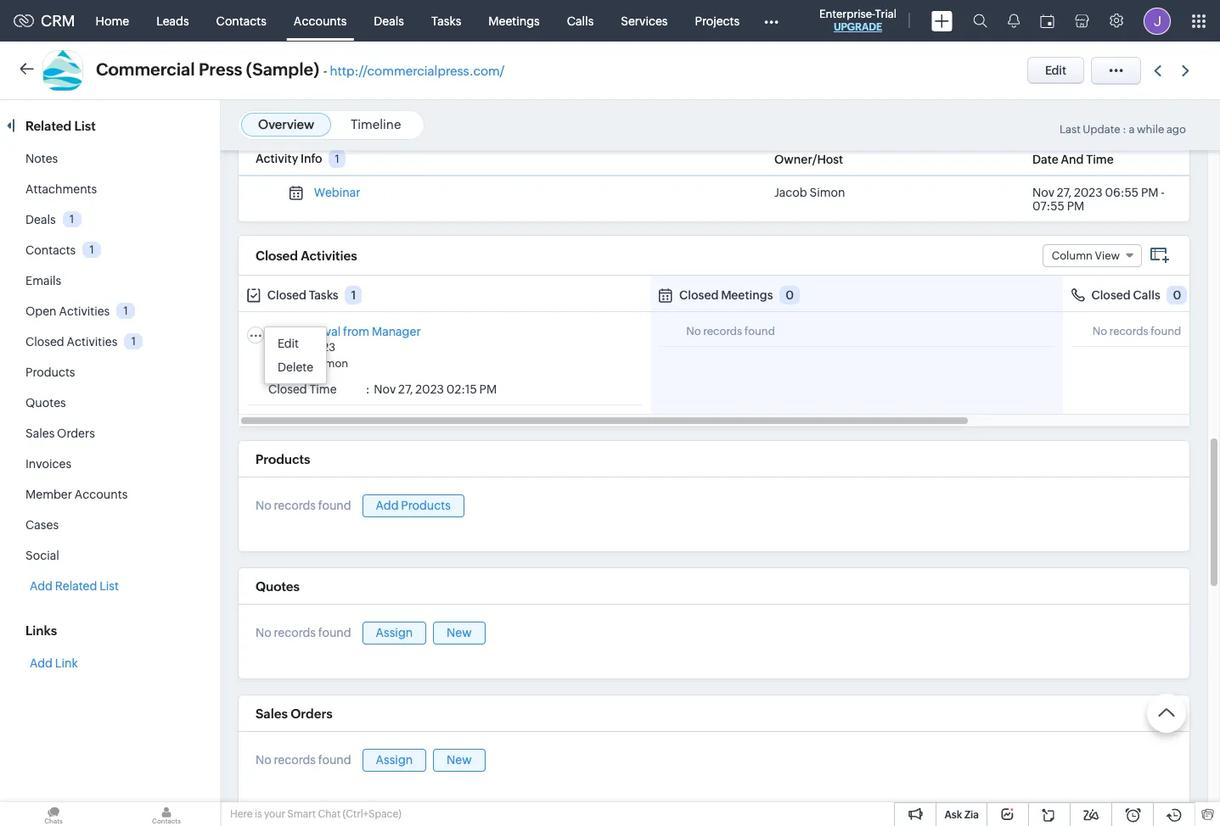 Task type: vqa. For each thing, say whether or not it's contained in the screenshot.
projects link
yes



Task type: locate. For each thing, give the bounding box(es) containing it.
2023 down approval
[[309, 341, 335, 354]]

0 horizontal spatial simon
[[315, 358, 348, 370]]

1 right open activities
[[124, 305, 128, 317]]

1 vertical spatial edit
[[278, 337, 299, 351]]

2 horizontal spatial pm
[[1141, 186, 1158, 200]]

nov down "get"
[[268, 341, 289, 354]]

0 horizontal spatial -
[[323, 64, 327, 78]]

2 horizontal spatial products
[[401, 499, 451, 513]]

activities up closed tasks
[[301, 248, 357, 263]]

1 horizontal spatial products
[[256, 452, 310, 467]]

nov for nov 27, 2023 06:55 pm - 07:55 pm
[[1032, 186, 1054, 200]]

create menu image
[[931, 11, 953, 31]]

27,
[[1057, 186, 1071, 200], [398, 383, 413, 397]]

0 vertical spatial new link
[[433, 622, 485, 645]]

last update : a while ago
[[1060, 123, 1186, 136]]

simon down owner/host in the top of the page
[[810, 186, 845, 200]]

1 vertical spatial -
[[1161, 186, 1165, 200]]

1 vertical spatial closed activities
[[25, 335, 117, 349]]

add link
[[30, 657, 78, 671]]

contacts
[[216, 14, 266, 28], [25, 244, 76, 257]]

1 horizontal spatial jacob simon
[[774, 186, 845, 200]]

2 vertical spatial 2023
[[415, 383, 444, 397]]

no records found for quotes
[[256, 627, 351, 640]]

accounts up commercial press (sample) - http://commercialpress.com/
[[294, 14, 347, 28]]

products inside add products link
[[401, 499, 451, 513]]

open activities link
[[25, 305, 110, 318]]

2 assign link from the top
[[362, 749, 426, 772]]

nov down the 'manager'
[[374, 383, 396, 397]]

1 new link from the top
[[433, 622, 485, 645]]

1 new from the top
[[447, 626, 472, 640]]

contacts link
[[203, 0, 280, 41], [25, 244, 76, 257]]

1 vertical spatial orders
[[290, 707, 333, 721]]

home
[[96, 14, 129, 28]]

1 horizontal spatial sales
[[256, 707, 288, 721]]

0 vertical spatial 27,
[[1057, 186, 1071, 200]]

info
[[300, 152, 322, 166]]

0 horizontal spatial accounts
[[75, 488, 128, 502]]

next record image
[[1182, 65, 1193, 76]]

2023 left 06:55
[[1074, 186, 1103, 200]]

0 vertical spatial edit
[[1045, 64, 1066, 77]]

cases
[[25, 519, 59, 532]]

services
[[621, 14, 668, 28]]

2023 left 02:15
[[415, 383, 444, 397]]

0 horizontal spatial 2023
[[309, 341, 335, 354]]

enterprise-
[[819, 8, 875, 20]]

0 vertical spatial assign
[[376, 626, 413, 640]]

from
[[343, 325, 369, 339]]

edit for edit link
[[278, 337, 299, 351]]

tasks up http://commercialpress.com/
[[431, 14, 461, 28]]

0 vertical spatial accounts
[[294, 14, 347, 28]]

add for add link
[[30, 657, 53, 671]]

calls down column view field
[[1133, 289, 1160, 302]]

simon
[[810, 186, 845, 200], [315, 358, 348, 370]]

1 right closed activities link
[[131, 335, 136, 348]]

02:15
[[446, 383, 477, 397]]

projects link
[[681, 0, 753, 41]]

jacob simon down the nov 28, 2023
[[282, 358, 348, 370]]

1 0 from the left
[[786, 289, 794, 302]]

add products link
[[362, 495, 464, 518]]

jacob
[[774, 186, 807, 200], [282, 358, 313, 370]]

related up notes
[[25, 119, 71, 133]]

0 vertical spatial closed activities
[[256, 248, 357, 263]]

2023 inside nov 27, 2023 06:55 pm - 07:55 pm
[[1074, 186, 1103, 200]]

: left a
[[1123, 123, 1126, 136]]

1 horizontal spatial contacts link
[[203, 0, 280, 41]]

- right (sample)
[[323, 64, 327, 78]]

1 vertical spatial assign link
[[362, 749, 426, 772]]

new link
[[433, 622, 485, 645], [433, 749, 485, 772]]

0 vertical spatial tasks
[[431, 14, 461, 28]]

home link
[[82, 0, 143, 41]]

closed activities down open activities link
[[25, 335, 117, 349]]

pm right 02:15
[[479, 383, 497, 397]]

search image
[[973, 14, 987, 28]]

1 horizontal spatial simon
[[810, 186, 845, 200]]

records
[[703, 325, 742, 338], [1109, 325, 1148, 338], [274, 500, 316, 513], [274, 627, 316, 640], [274, 754, 316, 768]]

2 vertical spatial products
[[401, 499, 451, 513]]

27, left 02:15
[[398, 383, 413, 397]]

smart
[[287, 809, 316, 821]]

assign link
[[362, 622, 426, 645], [362, 749, 426, 772]]

chats image
[[0, 803, 107, 827]]

closed
[[256, 248, 298, 263], [267, 289, 307, 302], [679, 289, 719, 302], [1091, 289, 1131, 302], [25, 335, 64, 349], [268, 383, 307, 397]]

1 horizontal spatial quotes
[[256, 580, 300, 594]]

edit for "edit" button
[[1045, 64, 1066, 77]]

0 for calls
[[1173, 289, 1181, 302]]

deals link up http://commercialpress.com/
[[360, 0, 418, 41]]

1 horizontal spatial accounts
[[294, 14, 347, 28]]

assign for sales orders
[[376, 754, 413, 767]]

edit up delete
[[278, 337, 299, 351]]

0 vertical spatial meetings
[[488, 14, 540, 28]]

0 vertical spatial quotes
[[25, 396, 66, 410]]

1 vertical spatial sales orders
[[256, 707, 333, 721]]

emails
[[25, 274, 61, 288]]

deals
[[374, 14, 404, 28], [25, 213, 56, 227]]

pm right 07:55
[[1067, 200, 1084, 213]]

1 vertical spatial related
[[55, 580, 97, 593]]

sales orders
[[25, 427, 95, 441], [256, 707, 333, 721]]

2 horizontal spatial nov
[[1032, 186, 1054, 200]]

quotes link
[[25, 396, 66, 410]]

leads
[[156, 14, 189, 28]]

1 vertical spatial deals
[[25, 213, 56, 227]]

pm
[[1141, 186, 1158, 200], [1067, 200, 1084, 213], [479, 383, 497, 397]]

27, inside nov 27, 2023 06:55 pm - 07:55 pm
[[1057, 186, 1071, 200]]

1 horizontal spatial sales orders
[[256, 707, 333, 721]]

1 vertical spatial activities
[[59, 305, 110, 318]]

0 vertical spatial simon
[[810, 186, 845, 200]]

0 horizontal spatial meetings
[[488, 14, 540, 28]]

no records found for products
[[256, 500, 351, 513]]

activities for closed activities link
[[67, 335, 117, 349]]

1 horizontal spatial deals link
[[360, 0, 418, 41]]

2 new link from the top
[[433, 749, 485, 772]]

new link for quotes
[[433, 622, 485, 645]]

assign
[[376, 626, 413, 640], [376, 754, 413, 767]]

accounts right member
[[75, 488, 128, 502]]

2 vertical spatial add
[[30, 657, 53, 671]]

0 horizontal spatial 0
[[786, 289, 794, 302]]

crm
[[41, 12, 75, 30]]

edit down the calendar icon
[[1045, 64, 1066, 77]]

nov down date
[[1032, 186, 1054, 200]]

1 horizontal spatial nov
[[374, 383, 396, 397]]

0 vertical spatial sales orders
[[25, 427, 95, 441]]

1 vertical spatial nov
[[268, 341, 289, 354]]

add for add products
[[376, 499, 399, 513]]

time
[[1086, 152, 1114, 166], [309, 383, 337, 397]]

0 vertical spatial nov
[[1032, 186, 1054, 200]]

contacts up emails link
[[25, 244, 76, 257]]

0 vertical spatial new
[[447, 626, 472, 640]]

1 vertical spatial calls
[[1133, 289, 1160, 302]]

- right 06:55
[[1161, 186, 1165, 200]]

2023 for 27,
[[1074, 186, 1103, 200]]

0 right closed calls
[[1173, 289, 1181, 302]]

accounts
[[294, 14, 347, 28], [75, 488, 128, 502]]

no records found for sales orders
[[256, 754, 351, 768]]

1 vertical spatial quotes
[[256, 580, 300, 594]]

0 horizontal spatial products
[[25, 366, 75, 380]]

found for products
[[318, 500, 351, 513]]

attachments
[[25, 183, 97, 196]]

1 assign from the top
[[376, 626, 413, 640]]

0 horizontal spatial contacts
[[25, 244, 76, 257]]

: down from
[[366, 383, 370, 397]]

1 vertical spatial 2023
[[309, 341, 335, 354]]

activities down open activities link
[[67, 335, 117, 349]]

1 vertical spatial new link
[[433, 749, 485, 772]]

07:55
[[1032, 200, 1064, 213]]

calls link
[[553, 0, 607, 41]]

1 assign link from the top
[[362, 622, 426, 645]]

1 horizontal spatial 0
[[1173, 289, 1181, 302]]

0 horizontal spatial list
[[74, 119, 96, 133]]

1 horizontal spatial orders
[[290, 707, 333, 721]]

1 horizontal spatial -
[[1161, 186, 1165, 200]]

member
[[25, 488, 72, 502]]

while
[[1137, 123, 1164, 136]]

0
[[786, 289, 794, 302], [1173, 289, 1181, 302]]

1 vertical spatial new
[[447, 754, 472, 767]]

0 right closed meetings
[[786, 289, 794, 302]]

accounts inside accounts link
[[294, 14, 347, 28]]

1 for closed activities
[[131, 335, 136, 348]]

1 down attachments link
[[70, 213, 74, 226]]

no for quotes
[[256, 627, 271, 640]]

signals image
[[1008, 14, 1020, 28]]

calls
[[567, 14, 594, 28], [1133, 289, 1160, 302]]

0 horizontal spatial edit
[[278, 337, 299, 351]]

1 vertical spatial contacts link
[[25, 244, 76, 257]]

simon down the nov 28, 2023
[[315, 358, 348, 370]]

approval
[[291, 325, 341, 339]]

1 vertical spatial jacob simon
[[282, 358, 348, 370]]

0 horizontal spatial deals link
[[25, 213, 56, 227]]

contacts image
[[113, 803, 220, 827]]

2023 for 28,
[[309, 341, 335, 354]]

activities up closed activities link
[[59, 305, 110, 318]]

1 horizontal spatial edit
[[1045, 64, 1066, 77]]

activities
[[301, 248, 357, 263], [59, 305, 110, 318], [67, 335, 117, 349]]

1 vertical spatial add
[[30, 580, 53, 593]]

nov for nov 28, 2023
[[268, 341, 289, 354]]

related down social at the left
[[55, 580, 97, 593]]

time down delete
[[309, 383, 337, 397]]

contacts up press
[[216, 14, 266, 28]]

0 vertical spatial :
[[1123, 123, 1126, 136]]

0 horizontal spatial tasks
[[309, 289, 338, 302]]

found
[[744, 325, 775, 338], [1151, 325, 1181, 338], [318, 500, 351, 513], [318, 627, 351, 640], [318, 754, 351, 768]]

0 vertical spatial jacob
[[774, 186, 807, 200]]

27, down 'and'
[[1057, 186, 1071, 200]]

quotes
[[25, 396, 66, 410], [256, 580, 300, 594]]

0 horizontal spatial jacob
[[282, 358, 313, 370]]

0 horizontal spatial :
[[366, 383, 370, 397]]

time right 'and'
[[1086, 152, 1114, 166]]

0 horizontal spatial sales
[[25, 427, 55, 441]]

1 vertical spatial meetings
[[721, 289, 773, 302]]

leads link
[[143, 0, 203, 41]]

2 assign from the top
[[376, 754, 413, 767]]

1
[[335, 153, 339, 166], [70, 213, 74, 226], [90, 244, 94, 256], [351, 289, 356, 302], [124, 305, 128, 317], [131, 335, 136, 348]]

contacts link up emails link
[[25, 244, 76, 257]]

orders
[[57, 427, 95, 441], [290, 707, 333, 721]]

1 horizontal spatial closed activities
[[256, 248, 357, 263]]

closed activities up closed tasks
[[256, 248, 357, 263]]

ask
[[944, 810, 962, 822]]

products
[[25, 366, 75, 380], [256, 452, 310, 467], [401, 499, 451, 513]]

- inside commercial press (sample) - http://commercialpress.com/
[[323, 64, 327, 78]]

meetings
[[488, 14, 540, 28], [721, 289, 773, 302]]

tasks link
[[418, 0, 475, 41]]

0 vertical spatial contacts link
[[203, 0, 280, 41]]

jacob down owner/host in the top of the page
[[774, 186, 807, 200]]

closed activities
[[256, 248, 357, 263], [25, 335, 117, 349]]

update
[[1083, 123, 1120, 136]]

deals link down attachments link
[[25, 213, 56, 227]]

contacts link up press
[[203, 0, 280, 41]]

1 up open activities link
[[90, 244, 94, 256]]

tasks up approval
[[309, 289, 338, 302]]

jacob simon
[[774, 186, 845, 200], [282, 358, 348, 370]]

deals left tasks link
[[374, 14, 404, 28]]

last
[[1060, 123, 1081, 136]]

jacob down 28,
[[282, 358, 313, 370]]

no
[[686, 325, 701, 338], [1092, 325, 1107, 338], [256, 500, 271, 513], [256, 627, 271, 640], [256, 754, 271, 768]]

0 vertical spatial orders
[[57, 427, 95, 441]]

calendar image
[[1040, 14, 1054, 28]]

no records found
[[686, 325, 775, 338], [1092, 325, 1181, 338], [256, 500, 351, 513], [256, 627, 351, 640], [256, 754, 351, 768]]

deals down attachments link
[[25, 213, 56, 227]]

0 vertical spatial related
[[25, 119, 71, 133]]

column view
[[1052, 249, 1120, 262]]

edit inside button
[[1045, 64, 1066, 77]]

0 horizontal spatial calls
[[567, 14, 594, 28]]

2 new from the top
[[447, 754, 472, 767]]

accounts link
[[280, 0, 360, 41]]

add
[[376, 499, 399, 513], [30, 580, 53, 593], [30, 657, 53, 671]]

0 vertical spatial 2023
[[1074, 186, 1103, 200]]

previous record image
[[1154, 65, 1161, 76]]

1 horizontal spatial deals
[[374, 14, 404, 28]]

0 horizontal spatial orders
[[57, 427, 95, 441]]

0 vertical spatial sales
[[25, 427, 55, 441]]

calls left services
[[567, 14, 594, 28]]

2 0 from the left
[[1173, 289, 1181, 302]]

jacob simon down owner/host in the top of the page
[[774, 186, 845, 200]]

overview link
[[258, 117, 314, 132]]

1 for open activities
[[124, 305, 128, 317]]

pm right 06:55
[[1141, 186, 1158, 200]]

nov inside nov 27, 2023 06:55 pm - 07:55 pm
[[1032, 186, 1054, 200]]

member accounts
[[25, 488, 128, 502]]

social
[[25, 549, 59, 563]]

1 horizontal spatial jacob
[[774, 186, 807, 200]]



Task type: describe. For each thing, give the bounding box(es) containing it.
0 vertical spatial calls
[[567, 14, 594, 28]]

closed tasks
[[267, 289, 338, 302]]

get approval from manager link
[[268, 325, 421, 339]]

open
[[25, 305, 57, 318]]

and
[[1061, 152, 1084, 166]]

0 horizontal spatial pm
[[479, 383, 497, 397]]

closed calls
[[1091, 289, 1160, 302]]

0 horizontal spatial sales orders
[[25, 427, 95, 441]]

0 vertical spatial contacts
[[216, 14, 266, 28]]

press
[[199, 59, 242, 79]]

closed activities link
[[25, 335, 117, 349]]

a
[[1129, 123, 1135, 136]]

assign link for sales orders
[[362, 749, 426, 772]]

view
[[1095, 249, 1120, 262]]

commercial press (sample) - http://commercialpress.com/
[[96, 59, 505, 79]]

0 horizontal spatial time
[[309, 383, 337, 397]]

profile image
[[1144, 7, 1171, 34]]

found for sales orders
[[318, 754, 351, 768]]

sales orders link
[[25, 427, 95, 441]]

1 vertical spatial 27,
[[398, 383, 413, 397]]

attachments link
[[25, 183, 97, 196]]

services link
[[607, 0, 681, 41]]

0 horizontal spatial contacts link
[[25, 244, 76, 257]]

cases link
[[25, 519, 59, 532]]

(ctrl+space)
[[343, 809, 401, 821]]

your
[[264, 809, 285, 821]]

0 for meetings
[[786, 289, 794, 302]]

enterprise-trial upgrade
[[819, 8, 897, 33]]

zia
[[964, 810, 979, 822]]

create menu element
[[921, 0, 963, 41]]

closed meetings
[[679, 289, 773, 302]]

notes
[[25, 152, 58, 166]]

overview
[[258, 117, 314, 132]]

1 for deals
[[70, 213, 74, 226]]

- inside nov 27, 2023 06:55 pm - 07:55 pm
[[1161, 186, 1165, 200]]

nov 28, 2023
[[268, 341, 335, 354]]

1 horizontal spatial :
[[1123, 123, 1126, 136]]

1 vertical spatial accounts
[[75, 488, 128, 502]]

1 vertical spatial :
[[366, 383, 370, 397]]

notes link
[[25, 152, 58, 166]]

assign for quotes
[[376, 626, 413, 640]]

0 vertical spatial products
[[25, 366, 75, 380]]

date
[[1032, 152, 1058, 166]]

timeline link
[[351, 117, 401, 132]]

link
[[55, 657, 78, 671]]

closed time
[[268, 383, 337, 397]]

found for quotes
[[318, 627, 351, 640]]

meetings inside meetings link
[[488, 14, 540, 28]]

search element
[[963, 0, 998, 42]]

1 horizontal spatial meetings
[[721, 289, 773, 302]]

projects
[[695, 14, 740, 28]]

: nov 27, 2023 02:15 pm
[[366, 383, 497, 397]]

new link for sales orders
[[433, 749, 485, 772]]

upgrade
[[834, 21, 882, 33]]

1 horizontal spatial 2023
[[415, 383, 444, 397]]

open activities
[[25, 305, 110, 318]]

1 vertical spatial sales
[[256, 707, 288, 721]]

edit button
[[1027, 57, 1084, 84]]

1 horizontal spatial calls
[[1133, 289, 1160, 302]]

new for quotes
[[447, 626, 472, 640]]

1 up from
[[351, 289, 356, 302]]

date and time
[[1032, 152, 1114, 166]]

activity info
[[256, 152, 322, 166]]

edit link
[[265, 332, 326, 356]]

http://commercialpress.com/ link
[[330, 64, 505, 78]]

1 horizontal spatial tasks
[[431, 14, 461, 28]]

ago
[[1166, 123, 1186, 136]]

new for sales orders
[[447, 754, 472, 767]]

related list
[[25, 119, 99, 133]]

links
[[25, 624, 57, 638]]

activity
[[256, 152, 298, 166]]

get approval from manager
[[268, 325, 421, 339]]

nov 27, 2023 06:55 pm - 07:55 pm
[[1032, 186, 1165, 213]]

invoices
[[25, 458, 71, 471]]

add for add related list
[[30, 580, 53, 593]]

0 vertical spatial time
[[1086, 152, 1114, 166]]

1 vertical spatial products
[[256, 452, 310, 467]]

get
[[268, 325, 288, 339]]

0 vertical spatial deals link
[[360, 0, 418, 41]]

ask zia
[[944, 810, 979, 822]]

0 vertical spatial list
[[74, 119, 96, 133]]

records for quotes
[[274, 627, 316, 640]]

owner/host
[[774, 152, 843, 166]]

0 horizontal spatial jacob simon
[[282, 358, 348, 370]]

1 vertical spatial tasks
[[309, 289, 338, 302]]

member accounts link
[[25, 488, 128, 502]]

0 vertical spatial activities
[[301, 248, 357, 263]]

timeline
[[351, 117, 401, 132]]

is
[[255, 809, 262, 821]]

0 vertical spatial jacob simon
[[774, 186, 845, 200]]

here
[[230, 809, 253, 821]]

column
[[1052, 249, 1093, 262]]

no for sales orders
[[256, 754, 271, 768]]

crm link
[[14, 12, 75, 30]]

records for products
[[274, 500, 316, 513]]

signals element
[[998, 0, 1030, 42]]

profile element
[[1133, 0, 1181, 41]]

1 vertical spatial deals link
[[25, 213, 56, 227]]

add products
[[376, 499, 451, 513]]

add related list
[[30, 580, 119, 593]]

social link
[[25, 549, 59, 563]]

2 vertical spatial nov
[[374, 383, 396, 397]]

http://commercialpress.com/
[[330, 64, 505, 78]]

1 horizontal spatial pm
[[1067, 200, 1084, 213]]

Other Modules field
[[753, 7, 790, 34]]

1 right info
[[335, 153, 339, 166]]

06:55
[[1105, 186, 1139, 200]]

1 vertical spatial simon
[[315, 358, 348, 370]]

(sample)
[[246, 59, 319, 79]]

chat
[[318, 809, 341, 821]]

0 horizontal spatial quotes
[[25, 396, 66, 410]]

no for products
[[256, 500, 271, 513]]

commercial
[[96, 59, 195, 79]]

deals inside deals link
[[374, 14, 404, 28]]

meetings link
[[475, 0, 553, 41]]

activities for open activities link
[[59, 305, 110, 318]]

emails link
[[25, 274, 61, 288]]

0 horizontal spatial deals
[[25, 213, 56, 227]]

delete
[[278, 361, 313, 374]]

invoices link
[[25, 458, 71, 471]]

28,
[[291, 341, 307, 354]]

1 horizontal spatial list
[[100, 580, 119, 593]]

assign link for quotes
[[362, 622, 426, 645]]

0 horizontal spatial closed activities
[[25, 335, 117, 349]]

webinar link
[[314, 186, 360, 200]]

manager
[[372, 325, 421, 339]]

1 for contacts
[[90, 244, 94, 256]]

trial
[[875, 8, 897, 20]]

here is your smart chat (ctrl+space)
[[230, 809, 401, 821]]

webinar
[[314, 186, 360, 200]]

Column View field
[[1042, 244, 1142, 267]]

records for sales orders
[[274, 754, 316, 768]]



